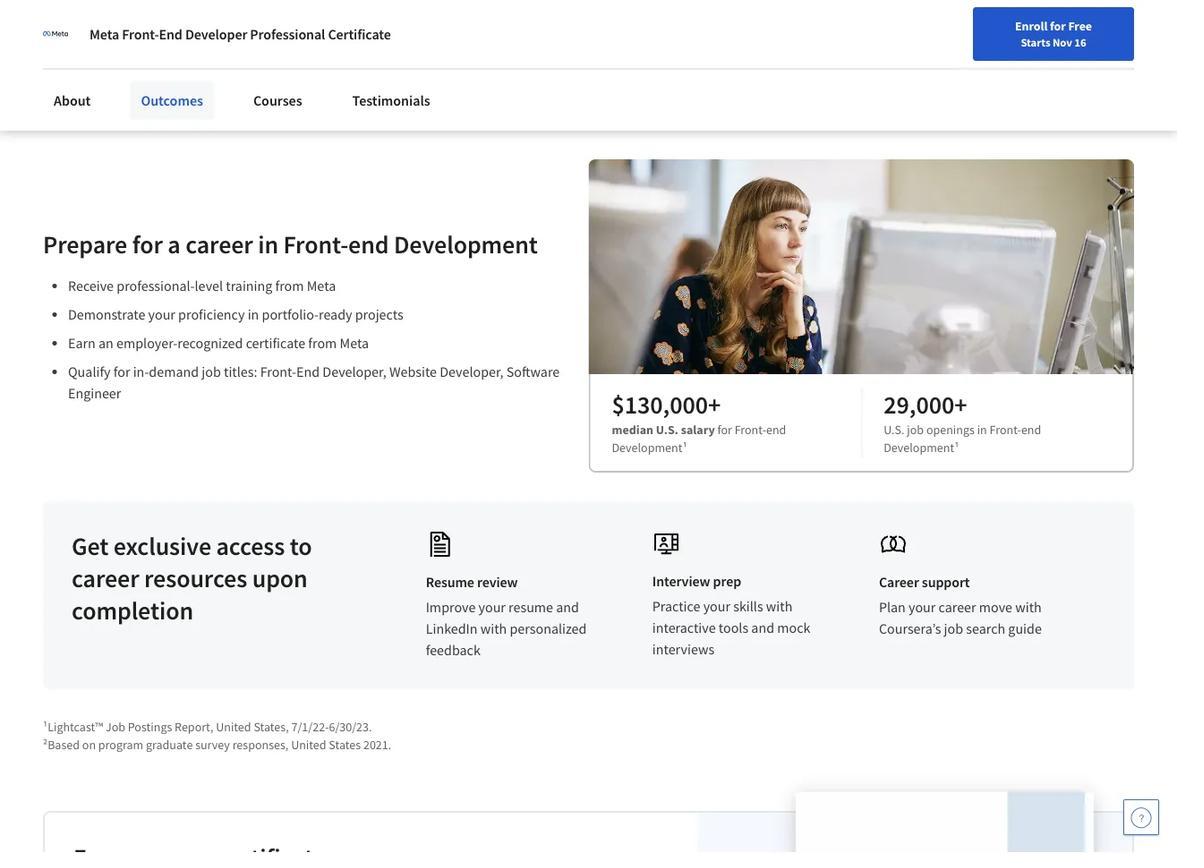 Task type: locate. For each thing, give the bounding box(es) containing it.
in
[[258, 229, 279, 260], [248, 306, 259, 323], [978, 422, 988, 438]]

end inside "qualify for in-demand job titles: front-end developer, website developer, software engineer"
[[297, 363, 320, 381]]

front- right openings
[[990, 422, 1022, 438]]

free
[[1069, 18, 1093, 34]]

u.s.
[[656, 422, 679, 438], [884, 422, 905, 438]]

1 vertical spatial and
[[752, 619, 775, 637]]

starts
[[1022, 35, 1051, 49]]

demonstrate your proficiency in portfolio-ready projects
[[68, 306, 404, 323]]

1 vertical spatial from
[[308, 334, 337, 352]]

demand down how
[[101, 1, 190, 32]]

0 vertical spatial in
[[258, 229, 279, 260]]

from
[[275, 277, 304, 295], [308, 334, 337, 352]]

portfolio-
[[262, 306, 319, 323]]

1 horizontal spatial united
[[291, 737, 327, 753]]

0 horizontal spatial with
[[481, 620, 507, 638]]

¹ for 29,000
[[955, 440, 960, 456]]

end right openings
[[1022, 422, 1042, 438]]

1 vertical spatial job
[[908, 422, 925, 438]]

with up mock
[[767, 597, 793, 615]]

and inside resume review improve your resume and linkedin with personalized feedback
[[556, 598, 580, 616]]

0 horizontal spatial developer,
[[323, 363, 387, 381]]

end up projects
[[349, 229, 389, 260]]

professional-
[[117, 277, 195, 295]]

end inside 29,000 + u.s. job openings in front-end development
[[1022, 422, 1042, 438]]

2 horizontal spatial meta
[[340, 334, 369, 352]]

0 horizontal spatial u.s.
[[656, 422, 679, 438]]

united up the survey at bottom left
[[216, 719, 251, 735]]

²based
[[43, 737, 80, 753]]

+ up openings
[[955, 389, 968, 420]]

menu item
[[836, 18, 951, 76]]

development
[[394, 229, 538, 260], [612, 440, 683, 456], [884, 440, 955, 456]]

0 vertical spatial from
[[275, 277, 304, 295]]

0 horizontal spatial ¹
[[683, 440, 688, 456]]

career inside get exclusive access to career resources upon completion
[[72, 563, 139, 594]]

demand inside see how employees at top companies are mastering in-demand skills
[[101, 1, 190, 32]]

to
[[290, 531, 312, 562]]

1 vertical spatial career
[[72, 563, 139, 594]]

1 horizontal spatial and
[[752, 619, 775, 637]]

meta up ready
[[307, 277, 336, 295]]

1 horizontal spatial skills
[[734, 597, 764, 615]]

coursera
[[186, 53, 242, 71]]

career for plan
[[939, 598, 977, 616]]

and up personalized on the left bottom
[[556, 598, 580, 616]]

1 ¹ from the left
[[683, 440, 688, 456]]

for for starts
[[1051, 18, 1067, 34]]

salary
[[681, 422, 715, 438]]

2 horizontal spatial career
[[939, 598, 977, 616]]

are
[[477, 0, 511, 0]]

1 vertical spatial in-
[[133, 363, 149, 381]]

projects
[[355, 306, 404, 323]]

with inside career support plan your career move with coursera's job search guide
[[1016, 598, 1042, 616]]

front- inside 29,000 + u.s. job openings in front-end development
[[990, 422, 1022, 438]]

2 horizontal spatial development
[[884, 440, 955, 456]]

top
[[315, 0, 351, 0]]

your down 'review'
[[479, 598, 506, 616]]

front-
[[122, 25, 159, 43], [284, 229, 349, 260], [260, 363, 297, 381], [735, 422, 767, 438], [990, 422, 1022, 438]]

job
[[106, 719, 125, 735]]

1 horizontal spatial developer,
[[440, 363, 504, 381]]

1 horizontal spatial development
[[612, 440, 683, 456]]

career
[[186, 229, 253, 260], [72, 563, 139, 594], [939, 598, 977, 616]]

2 u.s. from the left
[[884, 422, 905, 438]]

2 horizontal spatial end
[[1022, 422, 1042, 438]]

career up level
[[186, 229, 253, 260]]

0 vertical spatial job
[[202, 363, 221, 381]]

guide
[[1009, 620, 1043, 638]]

+ inside 29,000 + u.s. job openings in front-end development
[[955, 389, 968, 420]]

2 vertical spatial in
[[978, 422, 988, 438]]

for for demand
[[114, 363, 130, 381]]

0 vertical spatial united
[[216, 719, 251, 735]]

in- down see
[[73, 1, 101, 32]]

for left a
[[132, 229, 163, 260]]

¹ down salary
[[683, 440, 688, 456]]

testimonials
[[353, 91, 431, 109]]

0 vertical spatial in-
[[73, 1, 101, 32]]

2 vertical spatial job
[[945, 620, 964, 638]]

developer,
[[323, 363, 387, 381], [440, 363, 504, 381]]

from up portfolio-
[[275, 277, 304, 295]]

upon
[[252, 563, 308, 594]]

end up about
[[159, 25, 183, 43]]

and
[[556, 598, 580, 616], [752, 619, 775, 637]]

in right openings
[[978, 422, 988, 438]]

developer, right the website
[[440, 363, 504, 381]]

with up guide
[[1016, 598, 1042, 616]]

for up nov
[[1051, 18, 1067, 34]]

1 vertical spatial meta
[[307, 277, 336, 295]]

end
[[349, 229, 389, 260], [767, 422, 787, 438], [1022, 422, 1042, 438]]

front- inside for front-end development
[[735, 422, 767, 438]]

support
[[923, 573, 971, 591]]

in down training
[[248, 306, 259, 323]]

your up 'coursera's'
[[909, 598, 936, 616]]

in- inside "qualify for in-demand job titles: front-end developer, website developer, software engineer"
[[133, 363, 149, 381]]

0 horizontal spatial in-
[[73, 1, 101, 32]]

united down 7/1/22-
[[291, 737, 327, 753]]

0 horizontal spatial from
[[275, 277, 304, 295]]

with right linkedin
[[481, 620, 507, 638]]

1 horizontal spatial +
[[955, 389, 968, 420]]

u.s. down 29,000
[[884, 422, 905, 438]]

+ up salary
[[709, 389, 721, 420]]

1 + from the left
[[709, 389, 721, 420]]

your inside resume review improve your resume and linkedin with personalized feedback
[[479, 598, 506, 616]]

2 vertical spatial meta
[[340, 334, 369, 352]]

meta down ready
[[340, 334, 369, 352]]

for
[[1051, 18, 1067, 34], [245, 53, 263, 71], [132, 229, 163, 260], [114, 363, 130, 381], [718, 422, 733, 438]]

help center image
[[1131, 807, 1153, 829]]

meta
[[90, 25, 119, 43], [307, 277, 336, 295], [340, 334, 369, 352]]

and right tools at the right of page
[[752, 619, 775, 637]]

about
[[54, 91, 91, 109]]

nov
[[1053, 35, 1073, 49]]

0 vertical spatial and
[[556, 598, 580, 616]]

u.s. inside $130,000 + median u.s. salary
[[656, 422, 679, 438]]

for inside enroll for free starts nov 16
[[1051, 18, 1067, 34]]

front- up ready
[[284, 229, 349, 260]]

2 horizontal spatial job
[[945, 620, 964, 638]]

2 + from the left
[[955, 389, 968, 420]]

your inside interview prep practice your skills with interactive tools and mock interviews
[[704, 597, 731, 615]]

survey
[[195, 737, 230, 753]]

more
[[111, 53, 144, 71]]

2 vertical spatial career
[[939, 598, 977, 616]]

front- down certificate
[[260, 363, 297, 381]]

with
[[767, 597, 793, 615], [1016, 598, 1042, 616], [481, 620, 507, 638]]

feedback
[[426, 641, 481, 659]]

development inside 29,000 + u.s. job openings in front-end development
[[884, 440, 955, 456]]

front- right salary
[[735, 422, 767, 438]]

learn more about coursera for business link
[[73, 53, 321, 71]]

front- up more on the top of page
[[122, 25, 159, 43]]

show notifications image
[[970, 22, 991, 44]]

your for interview prep practice your skills with interactive tools and mock interviews
[[704, 597, 731, 615]]

¹lightcast™
[[43, 719, 103, 735]]

0 horizontal spatial job
[[202, 363, 221, 381]]

0 horizontal spatial meta
[[90, 25, 119, 43]]

+ inside $130,000 + median u.s. salary
[[709, 389, 721, 420]]

job down 'recognized'
[[202, 363, 221, 381]]

¹
[[683, 440, 688, 456], [955, 440, 960, 456]]

access
[[216, 531, 285, 562]]

career down the "get"
[[72, 563, 139, 594]]

1 horizontal spatial with
[[767, 597, 793, 615]]

1 horizontal spatial end
[[767, 422, 787, 438]]

coursera enterprise logos image
[[761, 0, 1105, 58]]

for inside "qualify for in-demand job titles: front-end developer, website developer, software engineer"
[[114, 363, 130, 381]]

0 vertical spatial skills
[[195, 1, 249, 32]]

1 horizontal spatial job
[[908, 422, 925, 438]]

1 horizontal spatial in-
[[133, 363, 149, 381]]

receive professional-level training from meta
[[68, 277, 336, 295]]

29,000 + u.s. job openings in front-end development
[[884, 389, 1042, 456]]

¹ down openings
[[955, 440, 960, 456]]

and inside interview prep practice your skills with interactive tools and mock interviews
[[752, 619, 775, 637]]

your for resume review improve your resume and linkedin with personalized feedback
[[479, 598, 506, 616]]

1 vertical spatial end
[[297, 363, 320, 381]]

job left 'search'
[[945, 620, 964, 638]]

end right salary
[[767, 422, 787, 438]]

get
[[72, 531, 109, 562]]

1 horizontal spatial end
[[297, 363, 320, 381]]

u.s. down '$130,000'
[[656, 422, 679, 438]]

end down certificate
[[297, 363, 320, 381]]

in-
[[73, 1, 101, 32], [133, 363, 149, 381]]

0 vertical spatial end
[[159, 25, 183, 43]]

career inside career support plan your career move with coursera's job search guide
[[939, 598, 977, 616]]

0 horizontal spatial +
[[709, 389, 721, 420]]

None search field
[[255, 11, 470, 47]]

how
[[116, 0, 162, 0]]

skills inside interview prep practice your skills with interactive tools and mock interviews
[[734, 597, 764, 615]]

tools
[[719, 619, 749, 637]]

coursera career certificate image
[[796, 792, 1095, 854]]

meta image
[[43, 21, 68, 47]]

0 vertical spatial demand
[[101, 1, 190, 32]]

1 u.s. from the left
[[656, 422, 679, 438]]

skills down employees
[[195, 1, 249, 32]]

career down support
[[939, 598, 977, 616]]

2 ¹ from the left
[[955, 440, 960, 456]]

for right salary
[[718, 422, 733, 438]]

your inside career support plan your career move with coursera's job search guide
[[909, 598, 936, 616]]

meta front-end developer professional certificate
[[90, 25, 391, 43]]

1 horizontal spatial career
[[186, 229, 253, 260]]

+
[[709, 389, 721, 420], [955, 389, 968, 420]]

2021.
[[364, 737, 392, 753]]

0 horizontal spatial end
[[159, 25, 183, 43]]

in- down employer-
[[133, 363, 149, 381]]

from down ready
[[308, 334, 337, 352]]

in up training
[[258, 229, 279, 260]]

skills
[[195, 1, 249, 32], [734, 597, 764, 615]]

qualify for in-demand job titles: front-end developer, website developer, software engineer
[[68, 363, 560, 402]]

meta up learn
[[90, 25, 119, 43]]

earn
[[68, 334, 96, 352]]

demand
[[101, 1, 190, 32], [149, 363, 199, 381]]

responses,
[[233, 737, 289, 753]]

skills up tools at the right of page
[[734, 597, 764, 615]]

developer, left the website
[[323, 363, 387, 381]]

your
[[148, 306, 176, 323], [704, 597, 731, 615], [479, 598, 506, 616], [909, 598, 936, 616]]

report,
[[175, 719, 214, 735]]

for down meta front-end developer professional certificate in the left top of the page
[[245, 53, 263, 71]]

demand down employer-
[[149, 363, 199, 381]]

0 horizontal spatial and
[[556, 598, 580, 616]]

prep
[[713, 572, 742, 590]]

0 horizontal spatial career
[[72, 563, 139, 594]]

job down 29,000
[[908, 422, 925, 438]]

your down prep
[[704, 597, 731, 615]]

interviews
[[653, 640, 715, 658]]

1 horizontal spatial meta
[[307, 277, 336, 295]]

1 horizontal spatial u.s.
[[884, 422, 905, 438]]

career for access
[[72, 563, 139, 594]]

1 vertical spatial demand
[[149, 363, 199, 381]]

0 horizontal spatial skills
[[195, 1, 249, 32]]

16
[[1075, 35, 1087, 49]]

1 horizontal spatial ¹
[[955, 440, 960, 456]]

1 vertical spatial skills
[[734, 597, 764, 615]]

2 horizontal spatial with
[[1016, 598, 1042, 616]]

for right qualify
[[114, 363, 130, 381]]



Task type: describe. For each thing, give the bounding box(es) containing it.
engineer
[[68, 384, 121, 402]]

about
[[146, 53, 183, 71]]

mastering
[[516, 0, 624, 0]]

job inside "qualify for in-demand job titles: front-end developer, website developer, software engineer"
[[202, 363, 221, 381]]

graduate
[[146, 737, 193, 753]]

for inside for front-end development
[[718, 422, 733, 438]]

prepare
[[43, 229, 127, 260]]

with inside interview prep practice your skills with interactive tools and mock interviews
[[767, 597, 793, 615]]

testimonials link
[[342, 81, 441, 120]]

7/1/22-
[[292, 719, 329, 735]]

0 vertical spatial meta
[[90, 25, 119, 43]]

0 horizontal spatial development
[[394, 229, 538, 260]]

2 developer, from the left
[[440, 363, 504, 381]]

states,
[[254, 719, 289, 735]]

professional
[[250, 25, 325, 43]]

median
[[612, 422, 654, 438]]

career support plan your career move with coursera's job search guide
[[880, 573, 1043, 638]]

training
[[226, 277, 273, 295]]

earn an employer-recognized certificate from meta
[[68, 334, 369, 352]]

states
[[329, 737, 361, 753]]

0 horizontal spatial united
[[216, 719, 251, 735]]

0 horizontal spatial end
[[349, 229, 389, 260]]

career
[[880, 573, 920, 591]]

business
[[266, 53, 321, 71]]

29,000
[[884, 389, 955, 420]]

courses
[[253, 91, 302, 109]]

resources
[[144, 563, 247, 594]]

front- inside "qualify for in-demand job titles: front-end developer, website developer, software engineer"
[[260, 363, 297, 381]]

your for career support plan your career move with coursera's job search guide
[[909, 598, 936, 616]]

an
[[99, 334, 114, 352]]

receive
[[68, 277, 114, 295]]

interactive
[[653, 619, 716, 637]]

employer-
[[116, 334, 178, 352]]

level
[[195, 277, 223, 295]]

$130,000 + median u.s. salary
[[612, 389, 721, 438]]

1 vertical spatial in
[[248, 306, 259, 323]]

exclusive
[[114, 531, 211, 562]]

certificate
[[328, 25, 391, 43]]

plan
[[880, 598, 906, 616]]

postings
[[128, 719, 172, 735]]

prepare for a career in front-end development
[[43, 229, 538, 260]]

job inside 29,000 + u.s. job openings in front-end development
[[908, 422, 925, 438]]

move
[[980, 598, 1013, 616]]

$130,000
[[612, 389, 709, 420]]

+ for $130,000
[[709, 389, 721, 420]]

employees
[[167, 0, 283, 0]]

developer
[[185, 25, 247, 43]]

completion
[[72, 595, 194, 627]]

on
[[82, 737, 96, 753]]

a
[[168, 229, 181, 260]]

in- inside see how employees at top companies are mastering in-demand skills
[[73, 1, 101, 32]]

improve
[[426, 598, 476, 616]]

personalized
[[510, 620, 587, 638]]

1 vertical spatial united
[[291, 737, 327, 753]]

for front-end development
[[612, 422, 787, 456]]

¹ for $130,000
[[683, 440, 688, 456]]

companies
[[356, 0, 472, 0]]

outcomes
[[141, 91, 203, 109]]

enroll
[[1016, 18, 1048, 34]]

job inside career support plan your career move with coursera's job search guide
[[945, 620, 964, 638]]

see how employees at top companies are mastering in-demand skills
[[73, 0, 624, 32]]

+ for 29,000
[[955, 389, 968, 420]]

openings
[[927, 422, 975, 438]]

1 horizontal spatial from
[[308, 334, 337, 352]]

for for career
[[132, 229, 163, 260]]

qualify
[[68, 363, 111, 381]]

mock
[[778, 619, 811, 637]]

your down professional-
[[148, 306, 176, 323]]

resume
[[426, 573, 475, 591]]

search
[[967, 620, 1006, 638]]

proficiency
[[178, 306, 245, 323]]

development inside for front-end development
[[612, 440, 683, 456]]

u.s. inside 29,000 + u.s. job openings in front-end development
[[884, 422, 905, 438]]

practice
[[653, 597, 701, 615]]

ready
[[319, 306, 353, 323]]

with inside resume review improve your resume and linkedin with personalized feedback
[[481, 620, 507, 638]]

enroll for free starts nov 16
[[1016, 18, 1093, 49]]

0 vertical spatial career
[[186, 229, 253, 260]]

end inside for front-end development
[[767, 422, 787, 438]]

review
[[477, 573, 518, 591]]

learn
[[73, 53, 108, 71]]

¹lightcast™ job postings report, united states, 7/1/22-6/30/23. ²based on program graduate survey responses, united states 2021.
[[43, 719, 392, 753]]

learn more about coursera for business
[[73, 53, 321, 71]]

interview prep practice your skills with interactive tools and mock interviews
[[653, 572, 811, 658]]

6/30/23.
[[329, 719, 372, 735]]

coursera's
[[880, 620, 942, 638]]

1 developer, from the left
[[323, 363, 387, 381]]

skills inside see how employees at top companies are mastering in-demand skills
[[195, 1, 249, 32]]

website
[[390, 363, 437, 381]]

resume
[[509, 598, 554, 616]]

outcomes link
[[130, 81, 214, 120]]

recognized
[[178, 334, 243, 352]]

demand inside "qualify for in-demand job titles: front-end developer, website developer, software engineer"
[[149, 363, 199, 381]]

titles:
[[224, 363, 258, 381]]

software
[[507, 363, 560, 381]]

resume review improve your resume and linkedin with personalized feedback
[[426, 573, 587, 659]]

see
[[73, 0, 111, 0]]

coursera image
[[21, 15, 135, 43]]

program
[[98, 737, 143, 753]]

demonstrate
[[68, 306, 145, 323]]

in inside 29,000 + u.s. job openings in front-end development
[[978, 422, 988, 438]]

about link
[[43, 81, 102, 120]]

certificate
[[246, 334, 306, 352]]

get exclusive access to career resources upon completion
[[72, 531, 312, 627]]



Task type: vqa. For each thing, say whether or not it's contained in the screenshot.


